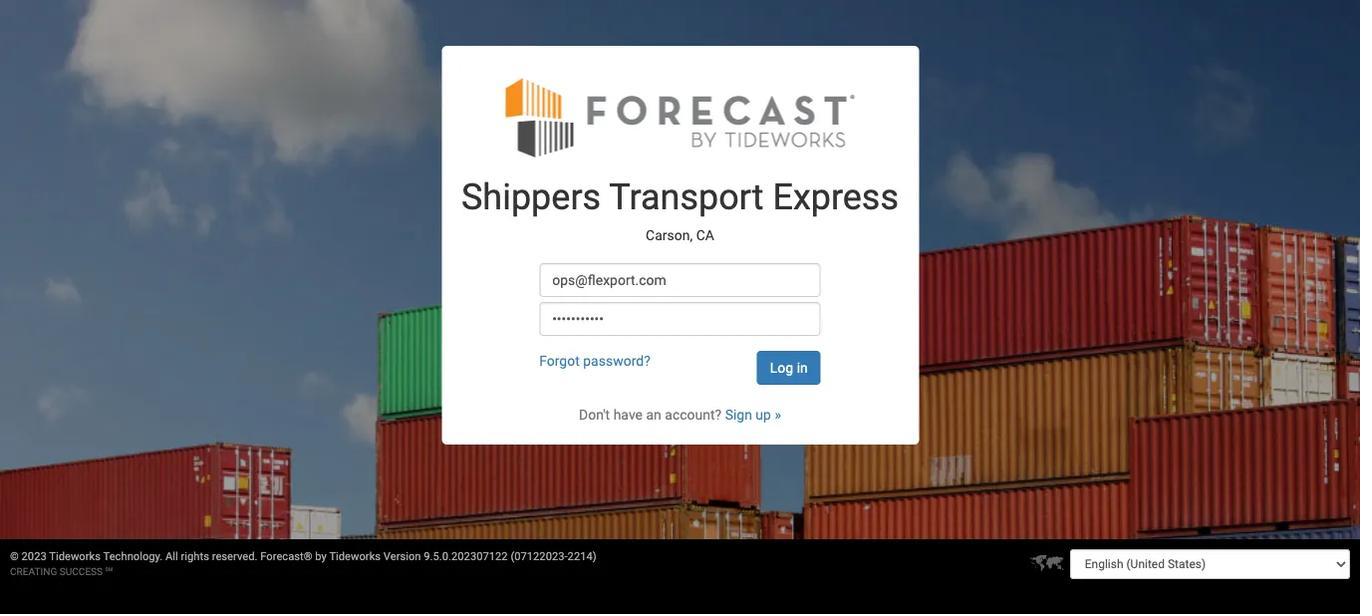 Task type: describe. For each thing, give the bounding box(es) containing it.
shippers
[[462, 177, 601, 219]]

2214)
[[568, 550, 597, 563]]

don't
[[579, 407, 610, 423]]

9.5.0.202307122
[[424, 550, 508, 563]]

ca
[[696, 227, 715, 243]]

have
[[614, 407, 643, 423]]

up
[[756, 407, 772, 423]]

password?
[[583, 353, 651, 369]]

technology.
[[103, 550, 163, 563]]

sign up » link
[[725, 407, 782, 423]]

©
[[10, 550, 19, 563]]

sign
[[725, 407, 753, 423]]

forecast®
[[260, 550, 313, 563]]

log in button
[[757, 351, 821, 385]]

(07122023-
[[511, 550, 568, 563]]

in
[[797, 360, 808, 376]]

forgot password? link
[[539, 353, 651, 369]]

1 tideworks from the left
[[49, 550, 101, 563]]

an
[[646, 407, 662, 423]]

don't have an account? sign up »
[[579, 407, 782, 423]]

creating
[[10, 566, 57, 577]]

2 tideworks from the left
[[329, 550, 381, 563]]

log
[[770, 360, 794, 376]]

℠
[[105, 566, 113, 577]]

all
[[165, 550, 178, 563]]



Task type: locate. For each thing, give the bounding box(es) containing it.
success
[[60, 566, 103, 577]]

account?
[[665, 407, 722, 423]]

1 horizontal spatial tideworks
[[329, 550, 381, 563]]

forgot
[[539, 353, 580, 369]]

tideworks right by
[[329, 550, 381, 563]]

Email or username text field
[[539, 264, 821, 297]]

version
[[384, 550, 421, 563]]

shippers transport express carson, ca
[[462, 177, 899, 243]]

reserved.
[[212, 550, 258, 563]]

»
[[775, 407, 782, 423]]

forecast® by tideworks image
[[506, 76, 855, 159]]

Password password field
[[539, 302, 821, 336]]

transport
[[609, 177, 764, 219]]

tideworks up success
[[49, 550, 101, 563]]

express
[[773, 177, 899, 219]]

forgot password? log in
[[539, 353, 808, 376]]

tideworks
[[49, 550, 101, 563], [329, 550, 381, 563]]

2023
[[21, 550, 47, 563]]

0 horizontal spatial tideworks
[[49, 550, 101, 563]]

rights
[[181, 550, 209, 563]]

carson,
[[646, 227, 693, 243]]

by
[[315, 550, 327, 563]]

© 2023 tideworks technology. all rights reserved. forecast® by tideworks version 9.5.0.202307122 (07122023-2214) creating success ℠
[[10, 550, 597, 577]]



